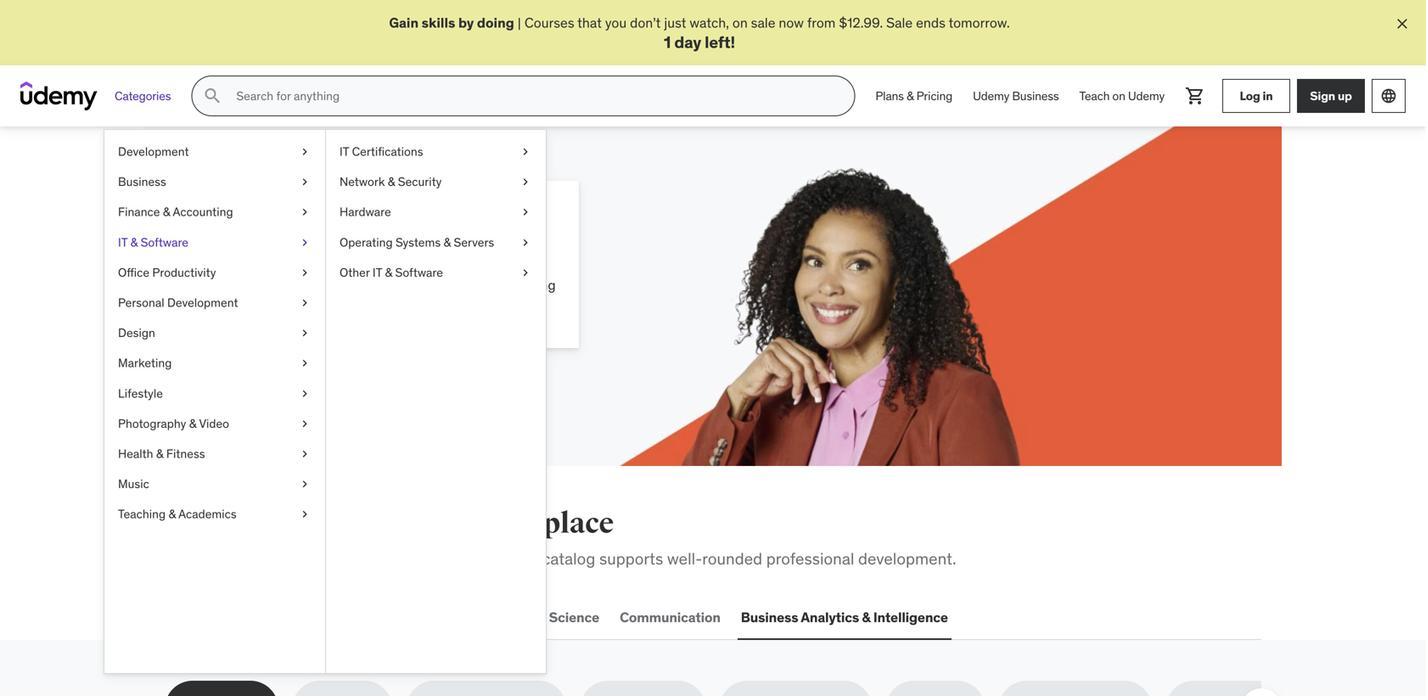 Task type: describe. For each thing, give the bounding box(es) containing it.
photography & video link
[[104, 409, 325, 439]]

close image
[[1395, 15, 1412, 32]]

& for academics
[[169, 507, 176, 522]]

udemy business link
[[963, 76, 1070, 117]]

courses for doing
[[525, 14, 575, 31]]

your
[[376, 277, 402, 294]]

xsmall image for development
[[298, 144, 312, 160]]

it certifications for it certifications 'link'
[[340, 144, 423, 159]]

xsmall image for marketing
[[298, 355, 312, 372]]

one
[[490, 506, 539, 542]]

udemy business
[[973, 88, 1060, 104]]

development.
[[859, 549, 957, 569]]

0 horizontal spatial software
[[141, 235, 189, 250]]

health
[[118, 446, 153, 462]]

xsmall image for lifestyle
[[298, 386, 312, 402]]

Search for anything text field
[[233, 82, 834, 111]]

productivity
[[152, 265, 216, 280]]

up
[[1339, 88, 1353, 103]]

teach on udemy link
[[1070, 76, 1176, 117]]

xsmall image for personal development
[[298, 295, 312, 312]]

& for fitness
[[156, 446, 164, 462]]

1 horizontal spatial skills
[[336, 549, 372, 569]]

by
[[459, 14, 474, 31]]

xsmall image for office productivity
[[298, 265, 312, 281]]

sign
[[1311, 88, 1336, 103]]

technical
[[394, 549, 460, 569]]

just
[[664, 14, 687, 31]]

in inside all the skills you need in one place from critical workplace skills to technical topics, our catalog supports well-rounded professional development.
[[459, 506, 485, 542]]

marketing link
[[104, 349, 325, 379]]

skills inside "gain skills by doing | courses that you don't just watch, on sale now from $12.99. sale ends tomorrow. 1 day left!"
[[422, 14, 456, 31]]

communication button
[[617, 598, 724, 639]]

data science
[[517, 609, 600, 627]]

video
[[199, 416, 229, 432]]

intelligence
[[874, 609, 949, 627]]

office
[[118, 265, 150, 280]]

place
[[544, 506, 614, 542]]

sale
[[751, 14, 776, 31]]

log
[[1241, 88, 1261, 103]]

supports
[[600, 549, 664, 569]]

udemy image
[[20, 82, 98, 111]]

marketing
[[118, 356, 172, 371]]

fitness
[[166, 446, 205, 462]]

learn, practice, succeed (and save) courses for every skill in your learning journey, starting at $12.99. sale ends tomorrow.
[[226, 201, 556, 313]]

shopping cart with 0 items image
[[1186, 86, 1206, 106]]

gain skills by doing | courses that you don't just watch, on sale now from $12.99. sale ends tomorrow. 1 day left!
[[389, 14, 1010, 52]]

health & fitness link
[[104, 439, 325, 469]]

in inside learn, practice, succeed (and save) courses for every skill in your learning journey, starting at $12.99. sale ends tomorrow.
[[362, 277, 373, 294]]

business for business analytics & intelligence
[[741, 609, 799, 627]]

professional
[[767, 549, 855, 569]]

you inside "gain skills by doing | courses that you don't just watch, on sale now from $12.99. sale ends tomorrow. 1 day left!"
[[605, 14, 627, 31]]

other it & software link
[[326, 258, 546, 288]]

it for it certifications button
[[305, 609, 316, 627]]

music link
[[104, 469, 325, 500]]

the
[[209, 506, 252, 542]]

save)
[[290, 235, 358, 270]]

practice,
[[319, 201, 435, 236]]

office productivity
[[118, 265, 216, 280]]

finance & accounting link
[[104, 197, 325, 228]]

tomorrow. for save)
[[351, 296, 412, 313]]

design link
[[104, 318, 325, 349]]

& for video
[[189, 416, 197, 432]]

on inside "gain skills by doing | courses that you don't just watch, on sale now from $12.99. sale ends tomorrow. 1 day left!"
[[733, 14, 748, 31]]

network
[[340, 174, 385, 190]]

photography & video
[[118, 416, 229, 432]]

accounting
[[173, 205, 233, 220]]

it certifications link
[[326, 137, 546, 167]]

sale for |
[[887, 14, 913, 31]]

health & fitness
[[118, 446, 205, 462]]

teaching & academics link
[[104, 500, 325, 530]]

sign up link
[[1298, 79, 1366, 113]]

watch,
[[690, 14, 730, 31]]

courses for (and
[[226, 277, 276, 294]]

xsmall image for photography & video
[[298, 416, 312, 432]]

ends for save)
[[318, 296, 348, 313]]

xsmall image for finance & accounting
[[298, 204, 312, 221]]

|
[[518, 14, 521, 31]]

from
[[808, 14, 836, 31]]

finance & accounting
[[118, 205, 233, 220]]

& for pricing
[[907, 88, 914, 104]]

$12.99. for save)
[[241, 296, 285, 313]]

operating
[[340, 235, 393, 250]]

personal
[[118, 295, 164, 311]]

it for it certifications 'link'
[[340, 144, 349, 159]]

personal development link
[[104, 288, 325, 318]]

in inside 'link'
[[1263, 88, 1274, 103]]

critical
[[206, 549, 254, 569]]

xsmall image for health & fitness
[[298, 446, 312, 463]]

xsmall image for it certifications
[[519, 144, 533, 160]]

it & software link
[[104, 228, 325, 258]]

well-
[[667, 549, 703, 569]]

personal development
[[118, 295, 238, 311]]

plans
[[876, 88, 904, 104]]

business analytics & intelligence
[[741, 609, 949, 627]]

topics,
[[463, 549, 511, 569]]

categories
[[115, 88, 171, 104]]

starting
[[509, 277, 556, 294]]

rounded
[[703, 549, 763, 569]]

1 vertical spatial on
[[1113, 88, 1126, 104]]

xsmall image for hardware
[[519, 204, 533, 221]]

it certifications for it certifications button
[[305, 609, 406, 627]]

photography
[[118, 416, 186, 432]]

analytics
[[801, 609, 860, 627]]

systems
[[396, 235, 441, 250]]

all the skills you need in one place from critical workplace skills to technical topics, our catalog supports well-rounded professional development.
[[165, 506, 957, 569]]



Task type: vqa. For each thing, say whether or not it's contained in the screenshot.
COURSES
yes



Task type: locate. For each thing, give the bounding box(es) containing it.
& inside teaching & academics "link"
[[169, 507, 176, 522]]

software up 'office productivity'
[[141, 235, 189, 250]]

& inside other it & software link
[[385, 265, 393, 280]]

0 horizontal spatial courses
[[226, 277, 276, 294]]

communication
[[620, 609, 721, 627]]

1 vertical spatial certifications
[[319, 609, 406, 627]]

1 vertical spatial sale
[[289, 296, 315, 313]]

it inside 'link'
[[340, 144, 349, 159]]

1 vertical spatial development
[[167, 295, 238, 311]]

2 vertical spatial in
[[459, 506, 485, 542]]

skills
[[422, 14, 456, 31], [257, 506, 330, 542], [336, 549, 372, 569]]

it right other
[[373, 265, 382, 280]]

xsmall image inside personal development link
[[298, 295, 312, 312]]

at
[[226, 296, 238, 313]]

udemy left shopping cart with 0 items icon
[[1129, 88, 1165, 104]]

it inside button
[[305, 609, 316, 627]]

1 vertical spatial you
[[335, 506, 384, 542]]

udemy inside 'link'
[[973, 88, 1010, 104]]

& right analytics
[[862, 609, 871, 627]]

music
[[118, 477, 149, 492]]

it
[[340, 144, 349, 159], [118, 235, 128, 250], [373, 265, 382, 280], [305, 609, 316, 627]]

operating systems & servers
[[340, 235, 495, 250]]

ends down skill
[[318, 296, 348, 313]]

1 horizontal spatial software
[[395, 265, 443, 280]]

in right skill
[[362, 277, 373, 294]]

software down the systems
[[395, 265, 443, 280]]

1 vertical spatial tomorrow.
[[351, 296, 412, 313]]

& inside the finance & accounting "link"
[[163, 205, 170, 220]]

& inside the it & software link
[[130, 235, 138, 250]]

1 vertical spatial courses
[[226, 277, 276, 294]]

1 vertical spatial software
[[395, 265, 443, 280]]

& right the teaching on the bottom left of the page
[[169, 507, 176, 522]]

in
[[1263, 88, 1274, 103], [362, 277, 373, 294], [459, 506, 485, 542]]

courses up the 'at'
[[226, 277, 276, 294]]

certifications down "to"
[[319, 609, 406, 627]]

udemy right pricing at top right
[[973, 88, 1010, 104]]

xsmall image for it & software
[[298, 234, 312, 251]]

business inside udemy business 'link'
[[1013, 88, 1060, 104]]

business left analytics
[[741, 609, 799, 627]]

from
[[165, 549, 202, 569]]

1 horizontal spatial tomorrow.
[[949, 14, 1010, 31]]

on right teach
[[1113, 88, 1126, 104]]

& inside network & security link
[[388, 174, 395, 190]]

development down office productivity "link"
[[167, 295, 238, 311]]

& up 'office'
[[130, 235, 138, 250]]

business inside business analytics & intelligence button
[[741, 609, 799, 627]]

in up topics,
[[459, 506, 485, 542]]

need
[[389, 506, 454, 542]]

choose a language image
[[1381, 88, 1398, 105]]

1 horizontal spatial on
[[1113, 88, 1126, 104]]

0 horizontal spatial ends
[[318, 296, 348, 313]]

1 udemy from the left
[[973, 88, 1010, 104]]

tomorrow. down your
[[351, 296, 412, 313]]

1 horizontal spatial business
[[741, 609, 799, 627]]

xsmall image inside other it & software link
[[519, 265, 533, 281]]

pricing
[[917, 88, 953, 104]]

1 horizontal spatial you
[[605, 14, 627, 31]]

0 vertical spatial in
[[1263, 88, 1274, 103]]

design
[[118, 326, 155, 341]]

0 vertical spatial on
[[733, 14, 748, 31]]

0 vertical spatial certifications
[[352, 144, 423, 159]]

development inside personal development link
[[167, 295, 238, 311]]

network & security link
[[326, 167, 546, 197]]

xsmall image for other it & software
[[519, 265, 533, 281]]

teaching
[[118, 507, 166, 522]]

courses inside learn, practice, succeed (and save) courses for every skill in your learning journey, starting at $12.99. sale ends tomorrow.
[[226, 277, 276, 294]]

xsmall image inside operating systems & servers link
[[519, 234, 533, 251]]

(and
[[226, 235, 285, 270]]

0 horizontal spatial you
[[335, 506, 384, 542]]

skill
[[335, 277, 359, 294]]

for
[[279, 277, 296, 294]]

submit search image
[[202, 86, 223, 106]]

data
[[517, 609, 546, 627]]

business analytics & intelligence button
[[738, 598, 952, 639]]

0 vertical spatial development
[[118, 144, 189, 159]]

left!
[[705, 32, 736, 52]]

that
[[578, 14, 602, 31]]

skills left "to"
[[336, 549, 372, 569]]

hardware link
[[326, 197, 546, 228]]

xsmall image inside network & security link
[[519, 174, 533, 191]]

2 udemy from the left
[[1129, 88, 1165, 104]]

xsmall image inside the finance & accounting "link"
[[298, 204, 312, 221]]

courses inside "gain skills by doing | courses that you don't just watch, on sale now from $12.99. sale ends tomorrow. 1 day left!"
[[525, 14, 575, 31]]

software
[[141, 235, 189, 250], [395, 265, 443, 280]]

development inside development link
[[118, 144, 189, 159]]

& inside business analytics & intelligence button
[[862, 609, 871, 627]]

0 vertical spatial courses
[[525, 14, 575, 31]]

2 horizontal spatial in
[[1263, 88, 1274, 103]]

categories button
[[104, 76, 181, 117]]

other it & software
[[340, 265, 443, 280]]

xsmall image inside marketing link
[[298, 355, 312, 372]]

plans & pricing
[[876, 88, 953, 104]]

certifications for it certifications 'link'
[[352, 144, 423, 159]]

1 vertical spatial ends
[[318, 296, 348, 313]]

1 horizontal spatial udemy
[[1129, 88, 1165, 104]]

0 vertical spatial skills
[[422, 14, 456, 31]]

every
[[299, 277, 332, 294]]

1 vertical spatial in
[[362, 277, 373, 294]]

business up finance
[[118, 174, 166, 190]]

workplace
[[258, 549, 332, 569]]

0 vertical spatial software
[[141, 235, 189, 250]]

it up 'office'
[[118, 235, 128, 250]]

& left video
[[189, 416, 197, 432]]

sale for save)
[[289, 296, 315, 313]]

doing
[[477, 14, 515, 31]]

sign up
[[1311, 88, 1353, 103]]

sale inside "gain skills by doing | courses that you don't just watch, on sale now from $12.99. sale ends tomorrow. 1 day left!"
[[887, 14, 913, 31]]

0 horizontal spatial in
[[362, 277, 373, 294]]

& right health
[[156, 446, 164, 462]]

journey,
[[458, 277, 506, 294]]

xsmall image inside the it & software link
[[298, 234, 312, 251]]

now
[[779, 14, 804, 31]]

xsmall image for music
[[298, 476, 312, 493]]

0 horizontal spatial sale
[[289, 296, 315, 313]]

0 horizontal spatial business
[[118, 174, 166, 190]]

1 horizontal spatial courses
[[525, 14, 575, 31]]

& left servers
[[444, 235, 451, 250]]

tomorrow.
[[949, 14, 1010, 31], [351, 296, 412, 313]]

certifications for it certifications button
[[319, 609, 406, 627]]

sale down "every"
[[289, 296, 315, 313]]

xsmall image inside the photography & video link
[[298, 416, 312, 432]]

& right finance
[[163, 205, 170, 220]]

certifications inside it certifications 'link'
[[352, 144, 423, 159]]

it certifications down "to"
[[305, 609, 406, 627]]

xsmall image inside teaching & academics "link"
[[298, 506, 312, 523]]

business for business
[[118, 174, 166, 190]]

ends up pricing at top right
[[917, 14, 946, 31]]

0 vertical spatial tomorrow.
[[949, 14, 1010, 31]]

2 horizontal spatial business
[[1013, 88, 1060, 104]]

xsmall image for teaching & academics
[[298, 506, 312, 523]]

& inside the photography & video link
[[189, 416, 197, 432]]

& for security
[[388, 174, 395, 190]]

xsmall image for operating systems & servers
[[519, 234, 533, 251]]

0 horizontal spatial on
[[733, 14, 748, 31]]

log in link
[[1223, 79, 1291, 113]]

xsmall image inside it certifications 'link'
[[519, 144, 533, 160]]

& inside 'plans & pricing' link
[[907, 88, 914, 104]]

1 vertical spatial skills
[[257, 506, 330, 542]]

ends for |
[[917, 14, 946, 31]]

teaching & academics
[[118, 507, 237, 522]]

1 horizontal spatial $12.99.
[[839, 14, 883, 31]]

lifestyle
[[118, 386, 163, 401]]

1 vertical spatial it certifications
[[305, 609, 406, 627]]

learning
[[406, 277, 455, 294]]

sale
[[887, 14, 913, 31], [289, 296, 315, 313]]

2 vertical spatial business
[[741, 609, 799, 627]]

business inside "business" link
[[118, 174, 166, 190]]

you up "to"
[[335, 506, 384, 542]]

1
[[664, 32, 671, 52]]

on
[[733, 14, 748, 31], [1113, 88, 1126, 104]]

xsmall image
[[519, 144, 533, 160], [298, 174, 312, 191], [298, 204, 312, 221], [519, 234, 533, 251], [298, 265, 312, 281], [519, 265, 533, 281], [298, 295, 312, 312], [298, 325, 312, 342], [298, 355, 312, 372], [298, 446, 312, 463], [298, 476, 312, 493]]

it certifications inside 'link'
[[340, 144, 423, 159]]

sale up plans
[[887, 14, 913, 31]]

0 vertical spatial you
[[605, 14, 627, 31]]

security
[[398, 174, 442, 190]]

don't
[[630, 14, 661, 31]]

xsmall image inside 'hardware' link
[[519, 204, 533, 221]]

servers
[[454, 235, 495, 250]]

xsmall image
[[298, 144, 312, 160], [519, 174, 533, 191], [519, 204, 533, 221], [298, 234, 312, 251], [298, 386, 312, 402], [298, 416, 312, 432], [298, 506, 312, 523]]

1 vertical spatial $12.99.
[[241, 296, 285, 313]]

learn,
[[226, 201, 314, 236]]

finance
[[118, 205, 160, 220]]

on left sale
[[733, 14, 748, 31]]

business left teach
[[1013, 88, 1060, 104]]

& inside operating systems & servers link
[[444, 235, 451, 250]]

all
[[165, 506, 204, 542]]

it certifications
[[340, 144, 423, 159], [305, 609, 406, 627]]

operating systems & servers link
[[326, 228, 546, 258]]

0 vertical spatial sale
[[887, 14, 913, 31]]

1 horizontal spatial ends
[[917, 14, 946, 31]]

teach on udemy
[[1080, 88, 1165, 104]]

udemy
[[973, 88, 1010, 104], [1129, 88, 1165, 104]]

xsmall image inside "design" link
[[298, 325, 312, 342]]

in right log
[[1263, 88, 1274, 103]]

1 horizontal spatial sale
[[887, 14, 913, 31]]

data science button
[[513, 598, 603, 639]]

gain
[[389, 14, 419, 31]]

xsmall image inside office productivity "link"
[[298, 265, 312, 281]]

office productivity link
[[104, 258, 325, 288]]

it & software
[[118, 235, 189, 250]]

ends inside learn, practice, succeed (and save) courses for every skill in your learning journey, starting at $12.99. sale ends tomorrow.
[[318, 296, 348, 313]]

xsmall image for network & security
[[519, 174, 533, 191]]

succeed
[[440, 201, 546, 236]]

it certifications inside button
[[305, 609, 406, 627]]

skills left by at the top
[[422, 14, 456, 31]]

courses right |
[[525, 14, 575, 31]]

sale inside learn, practice, succeed (and save) courses for every skill in your learning journey, starting at $12.99. sale ends tomorrow.
[[289, 296, 315, 313]]

$12.99.
[[839, 14, 883, 31], [241, 296, 285, 313]]

academics
[[178, 507, 237, 522]]

it up network
[[340, 144, 349, 159]]

$12.99. for |
[[839, 14, 883, 31]]

tomorrow. up udemy business on the top
[[949, 14, 1010, 31]]

network & security
[[340, 174, 442, 190]]

hardware
[[340, 205, 391, 220]]

certifications up network & security
[[352, 144, 423, 159]]

it down workplace
[[305, 609, 316, 627]]

0 horizontal spatial tomorrow.
[[351, 296, 412, 313]]

tomorrow. inside learn, practice, succeed (and save) courses for every skill in your learning journey, starting at $12.99. sale ends tomorrow.
[[351, 296, 412, 313]]

2 vertical spatial skills
[[336, 549, 372, 569]]

0 vertical spatial it certifications
[[340, 144, 423, 159]]

lifestyle link
[[104, 379, 325, 409]]

log in
[[1241, 88, 1274, 103]]

& inside the health & fitness link
[[156, 446, 164, 462]]

development down categories dropdown button
[[118, 144, 189, 159]]

teach
[[1080, 88, 1110, 104]]

courses
[[525, 14, 575, 31], [226, 277, 276, 294]]

catalog
[[542, 549, 596, 569]]

$12.99. inside learn, practice, succeed (and save) courses for every skill in your learning journey, starting at $12.99. sale ends tomorrow.
[[241, 296, 285, 313]]

0 horizontal spatial skills
[[257, 506, 330, 542]]

0 vertical spatial business
[[1013, 88, 1060, 104]]

tomorrow. for |
[[949, 14, 1010, 31]]

0 vertical spatial $12.99.
[[839, 14, 883, 31]]

certifications
[[352, 144, 423, 159], [319, 609, 406, 627]]

ends inside "gain skills by doing | courses that you don't just watch, on sale now from $12.99. sale ends tomorrow. 1 day left!"
[[917, 14, 946, 31]]

& right other
[[385, 265, 393, 280]]

& left "security" at the left
[[388, 174, 395, 190]]

& right plans
[[907, 88, 914, 104]]

certifications inside it certifications button
[[319, 609, 406, 627]]

$12.99. down the for
[[241, 296, 285, 313]]

0 vertical spatial ends
[[917, 14, 946, 31]]

it for the it & software link
[[118, 235, 128, 250]]

& for accounting
[[163, 205, 170, 220]]

xsmall image inside lifestyle "link"
[[298, 386, 312, 402]]

xsmall image for design
[[298, 325, 312, 342]]

& for software
[[130, 235, 138, 250]]

you
[[605, 14, 627, 31], [335, 506, 384, 542]]

xsmall image inside development link
[[298, 144, 312, 160]]

2 horizontal spatial skills
[[422, 14, 456, 31]]

you right the that
[[605, 14, 627, 31]]

xsmall image inside the health & fitness link
[[298, 446, 312, 463]]

it certifications up network & security
[[340, 144, 423, 159]]

xsmall image inside music link
[[298, 476, 312, 493]]

1 horizontal spatial in
[[459, 506, 485, 542]]

skills up workplace
[[257, 506, 330, 542]]

0 horizontal spatial udemy
[[973, 88, 1010, 104]]

$12.99. right from on the right
[[839, 14, 883, 31]]

1 vertical spatial business
[[118, 174, 166, 190]]

$12.99. inside "gain skills by doing | courses that you don't just watch, on sale now from $12.99. sale ends tomorrow. 1 day left!"
[[839, 14, 883, 31]]

0 horizontal spatial $12.99.
[[241, 296, 285, 313]]

xsmall image inside "business" link
[[298, 174, 312, 191]]

you inside all the skills you need in one place from critical workplace skills to technical topics, our catalog supports well-rounded professional development.
[[335, 506, 384, 542]]

xsmall image for business
[[298, 174, 312, 191]]

business
[[1013, 88, 1060, 104], [118, 174, 166, 190], [741, 609, 799, 627]]

tomorrow. inside "gain skills by doing | courses that you don't just watch, on sale now from $12.99. sale ends tomorrow. 1 day left!"
[[949, 14, 1010, 31]]

to
[[376, 549, 391, 569]]

other
[[340, 265, 370, 280]]

day
[[675, 32, 702, 52]]



